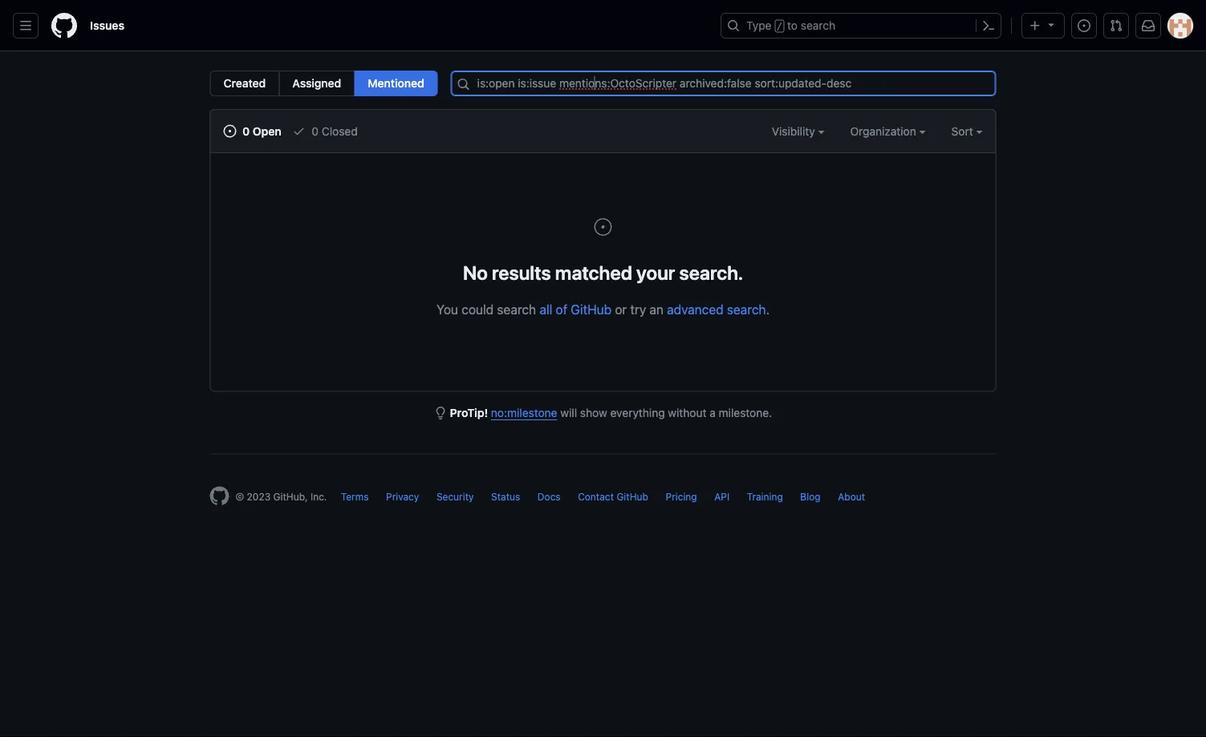 Task type: describe. For each thing, give the bounding box(es) containing it.
advanced
[[667, 302, 724, 317]]

issue opened image
[[1078, 19, 1091, 32]]

blog link
[[801, 492, 821, 503]]

Issues search field
[[451, 71, 997, 96]]

no:milestone link
[[491, 407, 558, 420]]

2 horizontal spatial search
[[801, 19, 836, 32]]

0 vertical spatial github
[[571, 302, 612, 317]]

mentioned link
[[354, 71, 438, 96]]

created link
[[210, 71, 280, 96]]

plus image
[[1029, 19, 1042, 32]]

of
[[556, 302, 568, 317]]

issues element
[[210, 71, 438, 96]]

0 open link
[[224, 123, 282, 140]]

Search all issues text field
[[451, 71, 997, 96]]

all
[[540, 302, 553, 317]]

visibility
[[772, 124, 819, 138]]

mentioned
[[368, 77, 425, 90]]

0 closed link
[[293, 123, 358, 140]]

notifications image
[[1143, 19, 1156, 32]]

github,
[[273, 492, 308, 503]]

no results matched your search.
[[463, 261, 744, 284]]

git pull request image
[[1111, 19, 1123, 32]]

results
[[492, 261, 551, 284]]

terms link
[[341, 492, 369, 503]]

check image
[[293, 125, 306, 138]]

organization button
[[851, 123, 926, 140]]

blog
[[801, 492, 821, 503]]

assigned
[[293, 77, 342, 90]]

no
[[463, 261, 488, 284]]

an
[[650, 302, 664, 317]]

closed
[[322, 124, 358, 138]]

your
[[637, 261, 676, 284]]

you
[[437, 302, 458, 317]]

organization
[[851, 124, 920, 138]]

about
[[838, 492, 866, 503]]

privacy link
[[386, 492, 419, 503]]

or
[[615, 302, 627, 317]]

security
[[437, 492, 474, 503]]

everything
[[611, 407, 665, 420]]

could
[[462, 302, 494, 317]]

0 open
[[240, 124, 282, 138]]

protip! no:milestone will show everything without a milestone.
[[450, 407, 773, 420]]

milestone.
[[719, 407, 773, 420]]

1 horizontal spatial search
[[727, 302, 767, 317]]

footer containing © 2023 github, inc.
[[197, 454, 1010, 546]]

0 for open
[[243, 124, 250, 138]]

0 horizontal spatial search
[[497, 302, 536, 317]]



Task type: vqa. For each thing, say whether or not it's contained in the screenshot.
"a"
yes



Task type: locate. For each thing, give the bounding box(es) containing it.
search down search.
[[727, 302, 767, 317]]

© 2023 github, inc.
[[236, 492, 327, 503]]

issue opened image left 0 open
[[224, 125, 236, 138]]

issue opened image inside 0 open link
[[224, 125, 236, 138]]

status link
[[491, 492, 521, 503]]

footer
[[197, 454, 1010, 546]]

1 vertical spatial homepage image
[[210, 487, 229, 506]]

0 right check image
[[312, 124, 319, 138]]

light bulb image
[[434, 407, 447, 420]]

sort button
[[952, 123, 983, 140]]

pricing
[[666, 492, 698, 503]]

type / to search
[[747, 19, 836, 32]]

all of github link
[[540, 302, 612, 317]]

.
[[767, 302, 770, 317]]

to
[[788, 19, 798, 32]]

search right to
[[801, 19, 836, 32]]

homepage image left ©
[[210, 487, 229, 506]]

0 horizontal spatial github
[[571, 302, 612, 317]]

contact github link
[[578, 492, 649, 503]]

1 horizontal spatial issue opened image
[[594, 218, 613, 237]]

0 horizontal spatial 0
[[243, 124, 250, 138]]

about link
[[838, 492, 866, 503]]

security link
[[437, 492, 474, 503]]

docs
[[538, 492, 561, 503]]

search left "all"
[[497, 302, 536, 317]]

no:milestone
[[491, 407, 558, 420]]

©
[[236, 492, 244, 503]]

0 for closed
[[312, 124, 319, 138]]

/
[[777, 21, 783, 32]]

protip!
[[450, 407, 488, 420]]

advanced search link
[[667, 302, 767, 317]]

homepage image left issues
[[51, 13, 77, 39]]

contact github
[[578, 492, 649, 503]]

training
[[747, 492, 784, 503]]

search image
[[457, 78, 470, 91]]

0 left open
[[243, 124, 250, 138]]

assigned link
[[279, 71, 355, 96]]

sort
[[952, 124, 974, 138]]

homepage image
[[51, 13, 77, 39], [210, 487, 229, 506]]

0 vertical spatial issue opened image
[[224, 125, 236, 138]]

terms
[[341, 492, 369, 503]]

open
[[253, 124, 282, 138]]

1 horizontal spatial homepage image
[[210, 487, 229, 506]]

2 0 from the left
[[312, 124, 319, 138]]

github right the contact in the bottom of the page
[[617, 492, 649, 503]]

0 horizontal spatial homepage image
[[51, 13, 77, 39]]

contact
[[578, 492, 614, 503]]

created
[[224, 77, 266, 90]]

1 horizontal spatial 0
[[312, 124, 319, 138]]

without
[[668, 407, 707, 420]]

training link
[[747, 492, 784, 503]]

matched
[[556, 261, 633, 284]]

issue opened image
[[224, 125, 236, 138], [594, 218, 613, 237]]

you could search all of github or try an advanced search .
[[437, 302, 770, 317]]

docs link
[[538, 492, 561, 503]]

issues
[[90, 19, 125, 32]]

pricing link
[[666, 492, 698, 503]]

visibility button
[[772, 123, 825, 140]]

will
[[561, 407, 577, 420]]

privacy
[[386, 492, 419, 503]]

issue opened image up no results matched your search.
[[594, 218, 613, 237]]

triangle down image
[[1046, 18, 1058, 31]]

1 0 from the left
[[243, 124, 250, 138]]

command palette image
[[983, 19, 996, 32]]

1 vertical spatial issue opened image
[[594, 218, 613, 237]]

0 closed
[[309, 124, 358, 138]]

1 horizontal spatial github
[[617, 492, 649, 503]]

search.
[[680, 261, 744, 284]]

try
[[631, 302, 647, 317]]

github right of
[[571, 302, 612, 317]]

0 vertical spatial homepage image
[[51, 13, 77, 39]]

api link
[[715, 492, 730, 503]]

show
[[580, 407, 608, 420]]

github
[[571, 302, 612, 317], [617, 492, 649, 503]]

a
[[710, 407, 716, 420]]

search
[[801, 19, 836, 32], [497, 302, 536, 317], [727, 302, 767, 317]]

inc.
[[311, 492, 327, 503]]

api
[[715, 492, 730, 503]]

0 horizontal spatial issue opened image
[[224, 125, 236, 138]]

1 vertical spatial github
[[617, 492, 649, 503]]

status
[[491, 492, 521, 503]]

2023
[[247, 492, 271, 503]]

type
[[747, 19, 772, 32]]

0
[[243, 124, 250, 138], [312, 124, 319, 138]]



